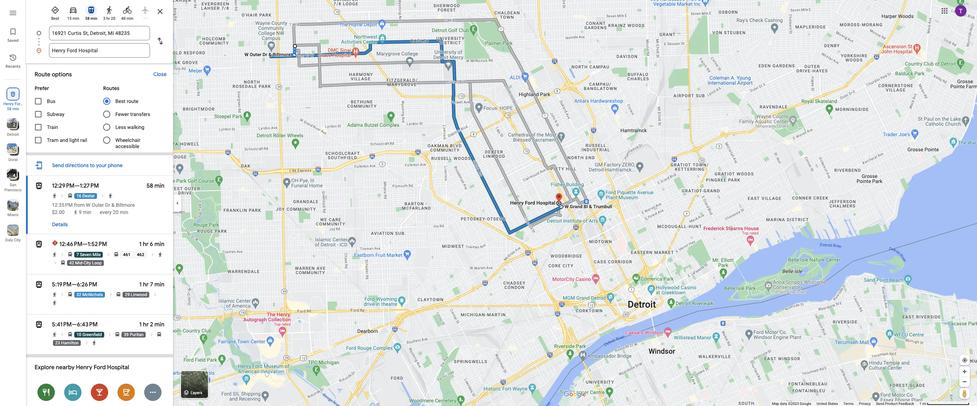 Task type: vqa. For each thing, say whether or not it's contained in the screenshot.
Search by image on the top left of the page
no



Task type: describe. For each thing, give the bounding box(es) containing it.
5:19 pm
[[52, 281, 72, 289]]

58 inside  list
[[7, 107, 11, 111]]

data
[[780, 402, 788, 406]]

1:52 pm
[[88, 241, 107, 248]]

, then image right mile
[[106, 252, 111, 258]]

3 hr 20
[[103, 16, 115, 21]]

wheelchair accessible
[[115, 137, 140, 149]]

bus image for 32 mcnichols
[[67, 292, 73, 298]]

hospital inside directions main content
[[107, 364, 129, 372]]

, then image down the 1 hr 7 min
[[153, 292, 158, 298]]

light
[[69, 137, 79, 143]]

every
[[100, 210, 112, 215]]

, then image left 29 at the bottom left of the page
[[108, 292, 114, 298]]

 for 5:41 pm
[[35, 320, 43, 330]]

google maps element
[[0, 0, 978, 407]]

5:41 pm
[[52, 321, 72, 329]]

12:35 pm from w outer dr & biltmore $2.00
[[52, 202, 135, 215]]

google account: tyler black  
(blacklashes1000@gmail.com) image
[[956, 5, 967, 16]]

recents
[[6, 64, 20, 69]]

transit image for 1 hr 2 min
[[35, 320, 43, 330]]

3 hr 20 radio
[[102, 3, 117, 21]]

prefer
[[35, 85, 49, 92]]

16 dexter
[[76, 194, 95, 199]]

directions
[[65, 162, 89, 169]]

walk image down 1 hr 6 min at the left bottom of page
[[158, 252, 163, 258]]

detroit
[[7, 132, 19, 137]]

miami
[[7, 213, 18, 218]]

hr for 7
[[143, 281, 149, 289]]

menu image
[[9, 9, 17, 17]]

, then image down 1 hr 6 min at the left bottom of page
[[150, 252, 155, 258]]

city inside directions main content
[[84, 261, 91, 266]]

— for 12:46 pm
[[82, 241, 88, 248]]

ford inside henry ford hospital
[[15, 102, 23, 106]]

product
[[885, 402, 898, 406]]

states
[[828, 402, 839, 406]]

best for best route
[[115, 98, 126, 104]]

2 places element for detroit
[[8, 122, 15, 128]]

greenfield
[[82, 333, 102, 338]]

, then image up outer
[[100, 193, 105, 199]]

7 seven mile
[[76, 252, 101, 258]]

saved button
[[0, 25, 26, 45]]

 for 12:29 pm
[[35, 181, 43, 191]]

6
[[150, 241, 153, 248]]

send directions to your phone button
[[49, 158, 126, 173]]

42 mid-city loop
[[69, 261, 102, 266]]

, then image down 10 greenfield on the left of page
[[84, 340, 89, 346]]

— for 12:29 pm
[[75, 183, 80, 190]]

hamilton
[[61, 341, 79, 346]]

12:29 pm — 1:27 pm
[[52, 183, 99, 190]]

, then image down the 12:46 pm
[[60, 252, 65, 258]]

&
[[111, 202, 115, 208]]

flights image
[[141, 6, 150, 14]]

hr for 2
[[143, 321, 149, 329]]

saved
[[7, 38, 19, 43]]

directions main content
[[26, 0, 173, 407]]

tram
[[47, 137, 59, 143]]

details
[[52, 221, 68, 228]]

zoom out image
[[962, 379, 968, 385]]

2 inside directions main content
[[150, 321, 153, 329]]

58 inside directions main content
[[147, 183, 153, 190]]

bus image left 461
[[114, 252, 119, 258]]

route
[[35, 71, 50, 78]]

explore
[[35, 364, 55, 372]]

1 hr 7 min
[[139, 281, 164, 289]]

send product feedback
[[877, 402, 915, 406]]

daly
[[5, 238, 13, 243]]

— for 5:41 pm
[[72, 321, 77, 329]]

1 for 1 mi
[[920, 402, 922, 406]]

train
[[47, 124, 58, 130]]

biltmore
[[116, 202, 135, 208]]

none field starting point 16921 curtis st, detroit, mi 48235
[[52, 26, 147, 40]]

2 for doral
[[13, 148, 15, 153]]

©2023
[[788, 402, 799, 406]]

23 hamilton
[[55, 341, 79, 346]]

bus image for 29 linwood
[[116, 292, 121, 298]]

32 mcnichols
[[76, 293, 103, 298]]

walking image inside 3 hr 20 option
[[105, 6, 114, 14]]

1 list item from the top
[[26, 26, 173, 49]]

bus image for 7 seven mile
[[67, 252, 73, 258]]

1 for 1 hr 2 min
[[139, 321, 142, 329]]

san
[[10, 183, 16, 188]]

to
[[90, 162, 95, 169]]

48 min radio
[[120, 3, 135, 21]]

mcnichols
[[82, 293, 103, 298]]

miami button
[[0, 197, 26, 219]]

united states
[[817, 402, 839, 406]]

close directions image
[[156, 7, 164, 16]]

4
[[13, 173, 15, 178]]

12:46 pm — 1:52 pm
[[59, 241, 107, 248]]

1 for 1 hr 6 min
[[139, 241, 142, 248]]

5:41 pm — 6:43 pm
[[52, 321, 98, 329]]

Destination Henry Ford Hospital field
[[52, 46, 147, 55]]

collapse side panel image
[[174, 199, 181, 207]]

, then image left 39
[[107, 332, 113, 338]]

transit image inside 58 min 'radio'
[[87, 6, 96, 14]]

close
[[153, 71, 167, 78]]

none field destination henry ford hospital
[[52, 43, 147, 58]]

phone
[[108, 162, 123, 169]]

min inside 'radio'
[[91, 16, 97, 21]]

4 places element
[[8, 172, 15, 179]]

42
[[69, 261, 74, 266]]

6:43 pm
[[77, 321, 98, 329]]

terms
[[844, 402, 854, 406]]

462
[[137, 252, 144, 258]]

39 puritan
[[124, 333, 144, 338]]

routes
[[103, 85, 119, 92]]

walk image up 12:35 pm
[[52, 193, 57, 199]]

15 min radio
[[66, 3, 81, 21]]

united
[[817, 402, 827, 406]]

route
[[127, 98, 138, 104]]

doral
[[8, 158, 18, 162]]

route options
[[35, 71, 72, 78]]

coffee image
[[122, 388, 131, 397]]

puritan
[[130, 333, 144, 338]]

3
[[103, 16, 105, 21]]

461
[[123, 252, 131, 258]]



Task type: locate. For each thing, give the bounding box(es) containing it.
2 places element
[[8, 122, 15, 128], [8, 147, 15, 154]]

bus image
[[67, 193, 73, 199], [114, 252, 119, 258], [67, 332, 73, 338], [115, 332, 120, 338]]

min inside option
[[73, 16, 79, 21]]

20 right 3
[[111, 16, 115, 21]]

58 min inside directions main content
[[147, 183, 164, 190]]

restaurants image
[[42, 388, 51, 397]]

1 vertical spatial send
[[877, 402, 885, 406]]

— for 5:19 pm
[[72, 281, 77, 289]]

rail
[[80, 137, 87, 143]]

ford inside directions main content
[[94, 364, 106, 372]]

, then image
[[60, 193, 65, 199], [150, 252, 155, 258], [52, 260, 58, 266], [108, 292, 114, 298], [153, 292, 158, 298], [60, 332, 65, 338]]

2 places element up the doral
[[8, 147, 15, 154]]

henry right the nearby at the left of the page
[[76, 364, 92, 372]]

cycling image
[[123, 6, 132, 14]]

bus image for 42 mid-city loop
[[60, 260, 66, 266]]

12:35 pm
[[52, 202, 73, 208]]

0 horizontal spatial best
[[51, 16, 59, 21]]

bus
[[47, 98, 55, 104]]

min inside  list
[[12, 107, 19, 111]]

 left the 12:29 pm
[[35, 181, 43, 191]]

list item down 3
[[26, 26, 173, 49]]

francisco
[[4, 188, 22, 193]]

prefer bus
[[35, 85, 55, 104]]

 for 5:19 pm
[[35, 280, 43, 290]]

bus image
[[67, 252, 73, 258], [60, 260, 66, 266], [67, 292, 73, 298], [116, 292, 121, 298], [157, 332, 162, 338]]

 list
[[0, 0, 26, 407]]

nearby
[[56, 364, 75, 372]]

2 horizontal spatial 58 min
[[147, 183, 164, 190]]

12:46 pm
[[59, 241, 82, 248]]

bus image left 16
[[67, 193, 73, 199]]

1 vertical spatial hospital
[[107, 364, 129, 372]]

henry inside directions main content
[[76, 364, 92, 372]]

32
[[76, 293, 81, 298]]

min inside radio
[[127, 16, 133, 21]]

hospital
[[6, 107, 20, 111], [107, 364, 129, 372]]

2 list item from the top
[[26, 43, 173, 58]]

subway
[[47, 111, 64, 117]]

hr for 6
[[143, 241, 149, 248]]

1 left mi
[[920, 402, 922, 406]]

1 horizontal spatial hospital
[[107, 364, 129, 372]]

transit image for 1 hr 7 min
[[35, 280, 43, 290]]

0 vertical spatial none field
[[52, 26, 147, 40]]

walking
[[127, 124, 144, 130]]

48
[[121, 16, 126, 21]]

1 up puritan
[[139, 321, 142, 329]]

city inside daly city button
[[14, 238, 21, 243]]

hr left 6
[[143, 241, 149, 248]]

show your location image
[[962, 357, 969, 364]]

bus image up hamilton
[[67, 332, 73, 338]]

footer
[[772, 402, 920, 407]]

, then image left 42
[[52, 260, 58, 266]]

— up 10
[[72, 321, 77, 329]]

ford
[[15, 102, 23, 106], [94, 364, 106, 372]]

explore nearby henry ford hospital
[[35, 364, 129, 372]]

2 horizontal spatial 58
[[147, 183, 153, 190]]

united states button
[[817, 402, 839, 407]]

1 vertical spatial 2 places element
[[8, 147, 15, 154]]

58 min radio
[[84, 3, 99, 21]]

transit image
[[35, 181, 43, 191]]

2 vertical spatial 58 min
[[147, 183, 164, 190]]

0 vertical spatial ford
[[15, 102, 23, 106]]

bus image for 23 hamilton
[[157, 332, 162, 338]]

send for send product feedback
[[877, 402, 885, 406]]

1 vertical spatial walking image
[[73, 210, 78, 215]]

none field down 3
[[52, 26, 147, 40]]

0 vertical spatial send
[[52, 162, 64, 169]]

hospital up coffee image
[[107, 364, 129, 372]]

Best radio
[[48, 3, 63, 21]]

1 horizontal spatial best
[[115, 98, 126, 104]]

city right daly
[[14, 238, 21, 243]]

mid-
[[75, 261, 84, 266]]

1 horizontal spatial 58
[[85, 16, 90, 21]]

walk image
[[52, 193, 57, 199], [108, 193, 113, 199], [158, 252, 163, 258], [52, 332, 57, 338]]

driving image
[[69, 6, 78, 14]]

list inside google maps element
[[26, 26, 173, 58]]

transit image
[[87, 6, 96, 14], [35, 240, 43, 250], [35, 280, 43, 290], [35, 320, 43, 330]]

1
[[139, 241, 142, 248], [139, 281, 142, 289], [139, 321, 142, 329], [920, 402, 922, 406]]

1 horizontal spatial walking image
[[105, 6, 114, 14]]

options
[[52, 71, 72, 78]]

daly city button
[[0, 222, 26, 244]]

hr up 'linwood'
[[143, 281, 149, 289]]

wheelchair
[[115, 137, 140, 143]]

Starting point 16921 Curtis St, Detroit, MI 48235 field
[[52, 29, 147, 38]]

hospital inside henry ford hospital
[[6, 107, 20, 111]]

bus image for 10 greenfield
[[67, 332, 73, 338]]

0 vertical spatial 2 places element
[[8, 122, 15, 128]]

dexter
[[82, 194, 95, 199]]

39
[[124, 333, 129, 338]]

0 vertical spatial hospital
[[6, 107, 20, 111]]

1 horizontal spatial henry
[[76, 364, 92, 372]]

walk image
[[52, 252, 57, 258], [52, 292, 57, 298], [52, 300, 57, 306], [92, 340, 97, 346]]

mile
[[93, 252, 101, 258]]

transfers
[[130, 111, 150, 117]]

bus image left 39
[[115, 332, 120, 338]]

details button
[[48, 218, 72, 231]]

transit image left 5:19 pm
[[35, 280, 43, 290]]

transit image left 5:41 pm
[[35, 320, 43, 330]]

6:26 pm
[[77, 281, 97, 289]]

hr for 20
[[106, 16, 110, 21]]

 left alert 'tooltip'
[[35, 240, 43, 250]]

footer inside google maps element
[[772, 402, 920, 407]]

0 horizontal spatial ford
[[15, 102, 23, 106]]

walking image left 9
[[73, 210, 78, 215]]

close button
[[150, 68, 170, 81]]

, then image up 12:35 pm
[[60, 193, 65, 199]]

bus image down 1 hr 2 min
[[157, 332, 162, 338]]

— up 32
[[72, 281, 77, 289]]

bus image left 42
[[60, 260, 66, 266]]

daly city
[[5, 238, 21, 243]]

1 vertical spatial 2
[[13, 148, 15, 153]]

1 horizontal spatial ford
[[94, 364, 106, 372]]

and
[[60, 137, 68, 143]]

transit image right driving image on the left
[[87, 6, 96, 14]]

0 horizontal spatial 58
[[7, 107, 11, 111]]

best travel modes image
[[51, 6, 60, 14]]

1 horizontal spatial 7
[[150, 281, 153, 289]]

1:27 pm
[[80, 183, 99, 190]]

1 vertical spatial 58 min
[[7, 107, 19, 111]]

10 greenfield
[[76, 333, 102, 338]]

bus image left 29 at the bottom left of the page
[[116, 292, 121, 298]]

send product feedback button
[[877, 402, 915, 407]]

0 vertical spatial 58 min
[[85, 16, 97, 21]]

0 horizontal spatial walking image
[[73, 210, 78, 215]]

2 places element for doral
[[8, 147, 15, 154]]

your
[[96, 162, 107, 169]]

58 inside 'radio'
[[85, 16, 90, 21]]

2 none field from the top
[[52, 43, 147, 58]]

ford up bars icon
[[94, 364, 106, 372]]

0 horizontal spatial hospital
[[6, 107, 20, 111]]

tram and light rail
[[47, 137, 87, 143]]

henry ford hospital
[[3, 102, 23, 111]]

min
[[73, 16, 79, 21], [91, 16, 97, 21], [127, 16, 133, 21], [12, 107, 19, 111], [155, 183, 164, 190], [83, 210, 91, 215], [120, 210, 128, 215], [155, 241, 164, 248], [155, 281, 164, 289], [155, 321, 164, 329]]

less walking
[[115, 124, 144, 130]]

transit image left alert 'tooltip'
[[35, 240, 43, 250]]

best inside option
[[51, 16, 59, 21]]

— up 16
[[75, 183, 80, 190]]

1 horizontal spatial 58 min
[[85, 16, 97, 21]]

bus image up 42
[[67, 252, 73, 258]]

, then image
[[100, 193, 105, 199], [60, 252, 65, 258], [106, 252, 111, 258], [60, 292, 65, 298], [107, 332, 113, 338], [149, 332, 154, 338], [84, 340, 89, 346]]

bus image for 16 dexter
[[67, 193, 73, 199]]

recents button
[[0, 51, 26, 71]]

 up henry ford hospital
[[10, 90, 16, 98]]

1 vertical spatial 7
[[150, 281, 153, 289]]

2 vertical spatial 2
[[150, 321, 153, 329]]

best
[[51, 16, 59, 21], [115, 98, 126, 104]]

walk image up &
[[108, 193, 113, 199]]

0 horizontal spatial 7
[[76, 252, 79, 258]]

alert tooltip
[[52, 241, 58, 246]]

feedback
[[899, 402, 915, 406]]

send inside directions main content
[[52, 162, 64, 169]]

1 up 462
[[139, 241, 142, 248]]

1 vertical spatial henry
[[76, 364, 92, 372]]

city down 7 seven mile
[[84, 261, 91, 266]]

list item down starting point 16921 curtis st, detroit, mi 48235 field
[[26, 43, 173, 58]]

henry inside henry ford hospital
[[3, 102, 14, 106]]

1 horizontal spatial send
[[877, 402, 885, 406]]

hr
[[106, 16, 110, 21], [143, 241, 149, 248], [143, 281, 149, 289], [143, 321, 149, 329]]

 inside list
[[10, 90, 16, 98]]

29 linwood
[[125, 293, 147, 298]]

send directions to your phone
[[52, 162, 123, 169]]

9 min
[[79, 210, 91, 215]]

7
[[76, 252, 79, 258], [150, 281, 153, 289]]

send
[[52, 162, 64, 169], [877, 402, 885, 406]]

best down best travel modes icon
[[51, 16, 59, 21]]

— up seven
[[82, 241, 88, 248]]

1 vertical spatial ford
[[94, 364, 106, 372]]

0 vertical spatial 58
[[85, 16, 90, 21]]

, then image down 1 hr 2 min
[[149, 332, 154, 338]]

58 min inside 'radio'
[[85, 16, 97, 21]]

2 2 places element from the top
[[8, 147, 15, 154]]

16
[[76, 194, 81, 199]]

privacy button
[[859, 402, 871, 407]]

0 horizontal spatial henry
[[3, 102, 14, 106]]

None radio
[[138, 3, 153, 18]]

privacy
[[859, 402, 871, 406]]

ford left prefer bus
[[15, 102, 23, 106]]

1 horizontal spatial city
[[84, 261, 91, 266]]

0 vertical spatial best
[[51, 16, 59, 21]]

seven
[[80, 252, 92, 258]]

2 vertical spatial 58
[[147, 183, 153, 190]]

bus image for 39 puritan
[[115, 332, 120, 338]]

29
[[125, 293, 130, 298]]

reverse starting point and destination image
[[156, 37, 164, 45]]

20 inside directions main content
[[113, 210, 119, 215]]

15
[[67, 16, 72, 21]]

0 horizontal spatial send
[[52, 162, 64, 169]]

0 vertical spatial 2
[[13, 123, 15, 128]]

1 vertical spatial 20
[[113, 210, 119, 215]]

1 for 1 hr 7 min
[[139, 281, 142, 289]]

accessible
[[115, 143, 139, 149]]

58 min inside  list
[[7, 107, 19, 111]]

outer
[[92, 202, 104, 208]]

walk image up 23
[[52, 332, 57, 338]]

5:19 pm — 6:26 pm
[[52, 281, 97, 289]]

1 vertical spatial city
[[84, 261, 91, 266]]

, then image up 23 hamilton at bottom
[[60, 332, 65, 338]]

best left route on the left of page
[[115, 98, 126, 104]]

walking image
[[105, 6, 114, 14], [73, 210, 78, 215]]

transit image for 1 hr 6 min
[[35, 240, 43, 250]]

best for best
[[51, 16, 59, 21]]

hotels image
[[69, 388, 77, 397]]

hr up puritan
[[143, 321, 149, 329]]

20
[[111, 16, 115, 21], [113, 210, 119, 215]]

1 2 places element from the top
[[8, 122, 15, 128]]

every 20 min
[[100, 210, 128, 215]]

w
[[86, 202, 90, 208]]

zoom in image
[[962, 369, 968, 375]]

15 min
[[67, 16, 79, 21]]

0 horizontal spatial city
[[14, 238, 21, 243]]

1 up 'linwood'
[[139, 281, 142, 289]]

$2.00
[[52, 210, 65, 215]]

best route
[[115, 98, 138, 104]]

list item
[[26, 26, 173, 49], [26, 43, 173, 58]]

1 vertical spatial none field
[[52, 43, 147, 58]]

1 vertical spatial best
[[115, 98, 126, 104]]

bars image
[[95, 388, 104, 397]]

terms button
[[844, 402, 854, 407]]

0 vertical spatial 7
[[76, 252, 79, 258]]

send for send directions to your phone
[[52, 162, 64, 169]]

None field
[[52, 26, 147, 40], [52, 43, 147, 58]]

map data ©2023 google
[[772, 402, 812, 406]]

, then image down 5:19 pm
[[60, 292, 65, 298]]

fewer transfers
[[115, 111, 150, 117]]

more image
[[149, 388, 157, 397]]

0 vertical spatial walking image
[[105, 6, 114, 14]]

0 vertical spatial 20
[[111, 16, 115, 21]]

0 vertical spatial city
[[14, 238, 21, 243]]

send left product
[[877, 402, 885, 406]]

20 down &
[[113, 210, 119, 215]]

hospital up detroit at the top of page
[[6, 107, 20, 111]]

0 horizontal spatial 58 min
[[7, 107, 19, 111]]

best inside directions main content
[[115, 98, 126, 104]]

hr right 3
[[106, 16, 110, 21]]

bus image left 32
[[67, 292, 73, 298]]

 left 5:19 pm
[[35, 280, 43, 290]]

10
[[76, 333, 81, 338]]

2 for detroit
[[13, 123, 15, 128]]

2 places element up detroit at the top of page
[[8, 122, 15, 128]]

20 inside 3 hr 20 option
[[111, 16, 115, 21]]

footer containing map data ©2023 google
[[772, 402, 920, 407]]

none field down starting point 16921 curtis st, detroit, mi 48235 field
[[52, 43, 147, 58]]

list
[[26, 26, 173, 58]]

from
[[74, 202, 85, 208]]

 left 5:41 pm
[[35, 320, 43, 330]]

0 vertical spatial henry
[[3, 102, 14, 106]]

hr inside option
[[106, 16, 110, 21]]

henry up detroit at the top of page
[[3, 102, 14, 106]]

1 mi
[[920, 402, 927, 406]]

1 none field from the top
[[52, 26, 147, 40]]

fewer
[[115, 111, 129, 117]]

walking image up 3 hr 20
[[105, 6, 114, 14]]

show street view coverage image
[[960, 389, 970, 399]]

1 vertical spatial 58
[[7, 107, 11, 111]]

send left directions at the left
[[52, 162, 64, 169]]



